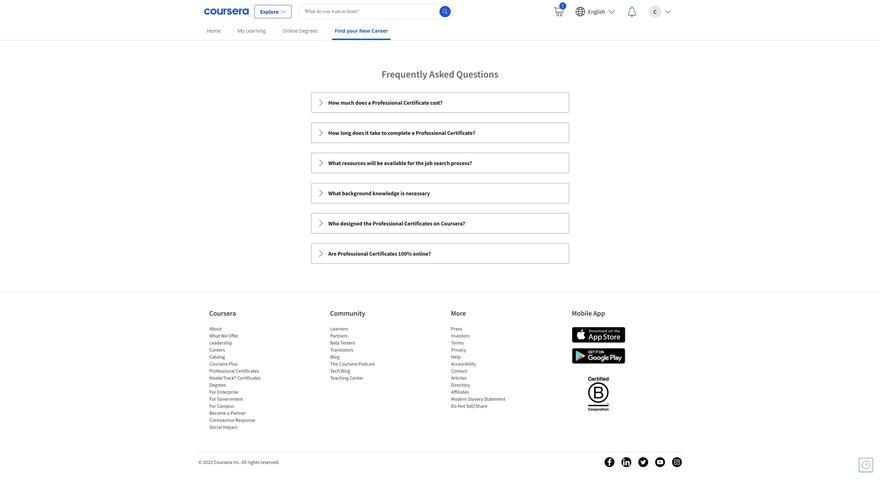 Task type: describe. For each thing, give the bounding box(es) containing it.
find
[[335, 27, 345, 34]]

online degrees link
[[280, 23, 321, 39]]

list for community
[[330, 326, 390, 382]]

what inside the about what we offer leadership careers catalog coursera plus professional certificates mastertrack® certificates degrees for enterprise for government for campus become a partner coronavirus response social impact
[[209, 333, 220, 339]]

necessary
[[406, 190, 430, 197]]

certificate
[[404, 99, 429, 106]]

press link
[[451, 326, 462, 332]]

1 vertical spatial the
[[364, 220, 372, 227]]

for enterprise link
[[209, 389, 238, 395]]

what background knowledge is necessary button
[[312, 184, 569, 203]]

frequently asked questions
[[382, 68, 499, 81]]

coursera image
[[204, 6, 249, 17]]

4
[[449, 0, 452, 7]]

list for more
[[451, 326, 511, 410]]

is
[[401, 190, 405, 197]]

process?
[[451, 160, 472, 167]]

inc.
[[233, 459, 241, 466]]

my
[[238, 27, 245, 34]]

questions
[[456, 68, 499, 81]]

list for coursera
[[209, 326, 269, 431]]

a inside the about what we offer leadership careers catalog coursera plus professional certificates mastertrack® certificates degrees for enterprise for government for campus become a partner coronavirus response social impact
[[227, 410, 229, 417]]

partner
[[230, 410, 246, 417]]

does for it
[[352, 129, 364, 136]]

coronavirus
[[209, 417, 234, 424]]

tech
[[330, 368, 340, 374]]

4 button
[[447, 0, 454, 8]]

professional certificates link
[[209, 368, 259, 374]]

professional inside the about what we offer leadership careers catalog coursera plus professional certificates mastertrack® certificates degrees for enterprise for government for campus become a partner coronavirus response social impact
[[209, 368, 235, 374]]

beta testers link
[[330, 340, 355, 346]]

what resources will be available for the job search process?
[[328, 160, 472, 167]]

complete
[[388, 129, 411, 136]]

take
[[370, 129, 381, 136]]

list containing 1
[[229, 0, 651, 8]]

coursera linkedin image
[[621, 458, 631, 467]]

sell/share
[[466, 403, 487, 410]]

slavery
[[468, 396, 483, 402]]

become
[[209, 410, 226, 417]]

mobile
[[572, 309, 592, 318]]

more
[[451, 309, 466, 318]]

about what we offer leadership careers catalog coursera plus professional certificates mastertrack® certificates degrees for enterprise for government for campus become a partner coronavirus response social impact
[[209, 326, 260, 431]]

become a partner link
[[209, 410, 246, 417]]

on
[[434, 220, 440, 227]]

cost?
[[430, 99, 443, 106]]

coursera inside the about what we offer leadership careers catalog coursera plus professional certificates mastertrack® certificates degrees for enterprise for government for campus become a partner coronavirus response social impact
[[209, 361, 228, 367]]

1 link
[[547, 0, 570, 23]]

1 inside 'link'
[[561, 2, 564, 9]]

coursera up about
[[209, 309, 236, 318]]

degrees inside 'link'
[[299, 27, 318, 34]]

help link
[[451, 354, 461, 360]]

offer
[[228, 333, 238, 339]]

learners
[[330, 326, 348, 332]]

leadership
[[209, 340, 232, 346]]

certificates inside are professional certificates 100% online? dropdown button
[[369, 250, 397, 257]]

contact link
[[451, 368, 467, 374]]

certificate?
[[447, 129, 475, 136]]

long
[[341, 129, 351, 136]]

coursera plus link
[[209, 361, 237, 367]]

a inside the how long does it take to complete a professional certificate? dropdown button
[[412, 129, 415, 136]]

certificates down professional certificates link
[[237, 375, 260, 381]]

online?
[[413, 250, 431, 257]]

press investors terms privacy help accessibility contact articles directory affiliates modern slavery statement do not sell/share
[[451, 326, 505, 410]]

get it on google play image
[[572, 348, 625, 364]]

for campus link
[[209, 403, 234, 410]]

what for what background knowledge is necessary
[[328, 190, 341, 197]]

privacy
[[451, 347, 466, 353]]

mobile app
[[572, 309, 605, 318]]

reserved.
[[260, 459, 280, 466]]

investors
[[451, 333, 470, 339]]

terms
[[451, 340, 464, 346]]

to
[[382, 129, 387, 136]]

3 for from the top
[[209, 403, 216, 410]]

1 button
[[426, 0, 433, 8]]

certificates inside explore certificates link
[[248, 11, 275, 18]]

are professional certificates 100% online? button
[[312, 244, 569, 264]]

for
[[407, 160, 415, 167]]

coursera twitter image
[[638, 458, 648, 467]]

center
[[350, 375, 363, 381]]

about link
[[209, 326, 222, 332]]

english button
[[570, 0, 621, 23]]

blog link
[[330, 354, 339, 360]]

partners link
[[330, 333, 347, 339]]

career
[[372, 27, 388, 34]]

careers
[[209, 347, 225, 353]]

articles
[[451, 375, 466, 381]]

asked
[[429, 68, 454, 81]]

catalog
[[209, 354, 225, 360]]

translators
[[330, 347, 353, 353]]

how much does a professional certificate cost? button
[[312, 93, 569, 113]]

1 inside button
[[428, 0, 431, 7]]

plus
[[229, 361, 237, 367]]

all
[[242, 459, 247, 466]]

about
[[209, 326, 222, 332]]

What do you want to learn? text field
[[299, 4, 453, 19]]

enterprise
[[217, 389, 238, 395]]

2 for from the top
[[209, 396, 216, 402]]

degrees link
[[209, 382, 226, 388]]

response
[[235, 417, 255, 424]]

career academy - gateway certificates carousel element
[[229, 0, 651, 40]]

press
[[451, 326, 462, 332]]

directory link
[[451, 382, 470, 388]]



Task type: locate. For each thing, give the bounding box(es) containing it.
0 horizontal spatial explore
[[229, 11, 247, 18]]

degrees inside the about what we offer leadership careers catalog coursera plus professional certificates mastertrack® certificates degrees for enterprise for government for campus become a partner coronavirus response social impact
[[209, 382, 226, 388]]

the right the for
[[416, 160, 424, 167]]

1 vertical spatial how
[[328, 129, 339, 136]]

leadership link
[[209, 340, 232, 346]]

0 vertical spatial how
[[328, 99, 339, 106]]

professional up "mastertrack®"
[[209, 368, 235, 374]]

campus
[[217, 403, 234, 410]]

blog up 'the'
[[330, 354, 339, 360]]

professional right are
[[338, 250, 368, 257]]

how for how long does it take to complete a professional certificate?
[[328, 129, 339, 136]]

2023
[[203, 459, 213, 466]]

investors link
[[451, 333, 470, 339]]

english
[[588, 8, 605, 15]]

1 left 2 'button'
[[428, 0, 431, 7]]

does inside dropdown button
[[352, 129, 364, 136]]

explore for explore certificates
[[229, 11, 247, 18]]

1
[[428, 0, 431, 7], [561, 2, 564, 9]]

for government link
[[209, 396, 243, 402]]

learning
[[246, 27, 266, 34]]

contact
[[451, 368, 467, 374]]

does inside dropdown button
[[355, 99, 367, 106]]

certificates up learning
[[248, 11, 275, 18]]

for up become
[[209, 403, 216, 410]]

what background knowledge is necessary
[[328, 190, 430, 197]]

degrees
[[299, 27, 318, 34], [209, 382, 226, 388]]

how long does it take to complete a professional certificate?
[[328, 129, 475, 136]]

blog up the teaching center link
[[341, 368, 350, 374]]

are
[[328, 250, 337, 257]]

for
[[209, 389, 216, 395], [209, 396, 216, 402], [209, 403, 216, 410]]

0 vertical spatial degrees
[[299, 27, 318, 34]]

how for how much does a professional certificate cost?
[[328, 99, 339, 106]]

what down about
[[209, 333, 220, 339]]

how inside dropdown button
[[328, 99, 339, 106]]

the
[[330, 361, 338, 367]]

does left "it"
[[352, 129, 364, 136]]

does for a
[[355, 99, 367, 106]]

coursera up tech blog link
[[339, 361, 357, 367]]

2 vertical spatial for
[[209, 403, 216, 410]]

0 vertical spatial a
[[368, 99, 371, 106]]

help
[[451, 354, 461, 360]]

© 2023 coursera inc. all rights reserved.
[[198, 459, 280, 466]]

my learning
[[238, 27, 266, 34]]

mastertrack®
[[209, 375, 236, 381]]

tech blog link
[[330, 368, 350, 374]]

0 vertical spatial what
[[328, 160, 341, 167]]

c
[[654, 8, 657, 15]]

what we offer link
[[209, 333, 238, 339]]

available
[[384, 160, 406, 167]]

what for what resources will be available for the job search process?
[[328, 160, 341, 167]]

list containing press
[[451, 326, 511, 410]]

0 vertical spatial for
[[209, 389, 216, 395]]

list containing about
[[209, 326, 269, 431]]

what resources will be available for the job search process? button
[[312, 153, 569, 173]]

None search field
[[299, 4, 453, 19]]

does
[[355, 99, 367, 106], [352, 129, 364, 136]]

2 how from the top
[[328, 129, 339, 136]]

certificates left 100%
[[369, 250, 397, 257]]

app
[[593, 309, 605, 318]]

testers
[[340, 340, 355, 346]]

certificates left on
[[404, 220, 432, 227]]

3
[[442, 0, 445, 7]]

professional left "certificate"
[[372, 99, 403, 106]]

how much does a professional certificate cost?
[[328, 99, 443, 106]]

for down degrees link
[[209, 389, 216, 395]]

0 horizontal spatial 1
[[428, 0, 431, 7]]

1 vertical spatial for
[[209, 396, 216, 402]]

professional up "job"
[[416, 129, 446, 136]]

©
[[198, 459, 202, 466]]

degrees down "mastertrack®"
[[209, 382, 226, 388]]

how inside dropdown button
[[328, 129, 339, 136]]

logo of certified b corporation image
[[584, 373, 613, 415]]

0 horizontal spatial the
[[364, 220, 372, 227]]

what left resources
[[328, 160, 341, 167]]

designed
[[340, 220, 363, 227]]

the coursera podcast link
[[330, 361, 375, 367]]

1 vertical spatial degrees
[[209, 382, 226, 388]]

partners
[[330, 333, 347, 339]]

accessibility
[[451, 361, 476, 367]]

1 horizontal spatial a
[[368, 99, 371, 106]]

a
[[368, 99, 371, 106], [412, 129, 415, 136], [227, 410, 229, 417]]

list containing learners
[[330, 326, 390, 382]]

1 horizontal spatial blog
[[341, 368, 350, 374]]

2 vertical spatial a
[[227, 410, 229, 417]]

search
[[434, 160, 450, 167]]

2
[[435, 0, 438, 7]]

download on the app store image
[[572, 327, 625, 343]]

how long does it take to complete a professional certificate? button
[[312, 123, 569, 143]]

accessibility link
[[451, 361, 476, 367]]

be
[[377, 160, 383, 167]]

2 vertical spatial what
[[209, 333, 220, 339]]

1 for from the top
[[209, 389, 216, 395]]

explore up my
[[229, 11, 247, 18]]

will
[[367, 160, 376, 167]]

0 horizontal spatial a
[[227, 410, 229, 417]]

how left much
[[328, 99, 339, 106]]

coursera youtube image
[[655, 458, 665, 467]]

much
[[341, 99, 354, 106]]

affiliates
[[451, 389, 469, 395]]

new
[[359, 27, 370, 34]]

home link
[[204, 23, 224, 39]]

1 how from the top
[[328, 99, 339, 106]]

knowledge
[[373, 190, 400, 197]]

how left long
[[328, 129, 339, 136]]

1 left english button
[[561, 2, 564, 9]]

coursera
[[209, 309, 236, 318], [209, 361, 228, 367], [339, 361, 357, 367], [214, 459, 232, 466]]

1 horizontal spatial degrees
[[299, 27, 318, 34]]

1 vertical spatial blog
[[341, 368, 350, 374]]

do not sell/share link
[[451, 403, 487, 410]]

shopping cart: 1 item element
[[553, 2, 566, 17]]

explore up learning
[[260, 8, 279, 15]]

0 vertical spatial blog
[[330, 354, 339, 360]]

certificates inside who designed the professional certificates on coursera? dropdown button
[[404, 220, 432, 227]]

certificates
[[248, 11, 275, 18], [404, 220, 432, 227], [369, 250, 397, 257], [236, 368, 259, 374], [237, 375, 260, 381]]

list
[[229, 0, 651, 8], [209, 326, 269, 431], [330, 326, 390, 382], [451, 326, 511, 410]]

0 vertical spatial does
[[355, 99, 367, 106]]

c button
[[643, 0, 676, 23]]

home
[[207, 27, 221, 34]]

podcast
[[358, 361, 375, 367]]

a inside how much does a professional certificate cost? dropdown button
[[368, 99, 371, 106]]

certificates up mastertrack® certificates link
[[236, 368, 259, 374]]

coursera left inc.
[[214, 459, 232, 466]]

professional down knowledge
[[373, 220, 403, 227]]

coursera facebook image
[[605, 458, 614, 467]]

a right complete
[[412, 129, 415, 136]]

your
[[347, 27, 358, 34]]

degrees right online
[[299, 27, 318, 34]]

0 horizontal spatial blog
[[330, 354, 339, 360]]

0 horizontal spatial degrees
[[209, 382, 226, 388]]

beta
[[330, 340, 339, 346]]

coursera inside learners partners beta testers translators blog the coursera podcast tech blog teaching center
[[339, 361, 357, 367]]

2 horizontal spatial a
[[412, 129, 415, 136]]

explore inside popup button
[[260, 8, 279, 15]]

my learning link
[[235, 23, 269, 39]]

articles link
[[451, 375, 466, 381]]

for up for campus link
[[209, 396, 216, 402]]

statement
[[484, 396, 505, 402]]

a down campus
[[227, 410, 229, 417]]

modern
[[451, 396, 467, 402]]

privacy link
[[451, 347, 466, 353]]

help center image
[[862, 461, 870, 469]]

a right much
[[368, 99, 371, 106]]

1 vertical spatial what
[[328, 190, 341, 197]]

teaching
[[330, 375, 349, 381]]

explore certificates link
[[229, 0, 651, 19]]

professional inside dropdown button
[[416, 129, 446, 136]]

the right designed
[[364, 220, 372, 227]]

coursera instagram image
[[672, 458, 682, 467]]

0 vertical spatial the
[[416, 160, 424, 167]]

learners partners beta testers translators blog the coursera podcast tech blog teaching center
[[330, 326, 375, 381]]

blog
[[330, 354, 339, 360], [341, 368, 350, 374]]

impact
[[223, 424, 237, 431]]

1 horizontal spatial the
[[416, 160, 424, 167]]

do
[[451, 403, 457, 410]]

explore inside career academy - gateway certificates carousel "element"
[[229, 11, 247, 18]]

coronavirus response link
[[209, 417, 255, 424]]

1 vertical spatial a
[[412, 129, 415, 136]]

explore for explore
[[260, 8, 279, 15]]

1 horizontal spatial 1
[[561, 2, 564, 9]]

what left background
[[328, 190, 341, 197]]

does right much
[[355, 99, 367, 106]]

coursera?
[[441, 220, 465, 227]]

who
[[328, 220, 339, 227]]

find your new career link
[[332, 23, 391, 40]]

coursera down 'catalog' link
[[209, 361, 228, 367]]

1 vertical spatial does
[[352, 129, 364, 136]]

1 horizontal spatial explore
[[260, 8, 279, 15]]



Task type: vqa. For each thing, say whether or not it's contained in the screenshot.
'Introduction to Generative AI' image
no



